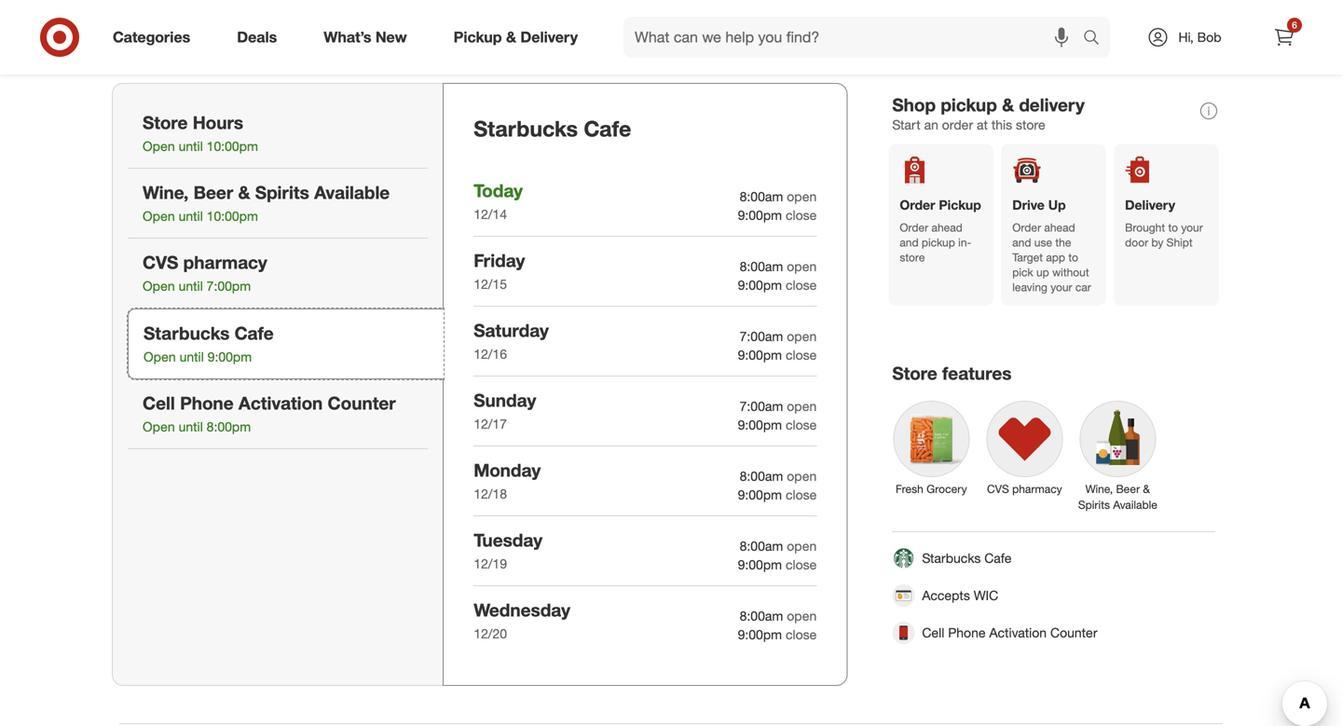 Task type: locate. For each thing, give the bounding box(es) containing it.
grocery
[[927, 482, 967, 496]]

0 horizontal spatial to
[[1069, 251, 1079, 264]]

open for starbucks cafe
[[144, 349, 176, 365]]

open inside the wine, beer & spirits available open until 10:00pm
[[143, 208, 175, 224]]

1 vertical spatial 10:00pm
[[207, 208, 258, 224]]

cvs for cvs pharmacy open until 7:00pm
[[143, 252, 178, 273]]

2 10:00pm from the top
[[207, 208, 258, 224]]

0 vertical spatial cvs
[[143, 252, 178, 273]]

pharmacy
[[183, 252, 267, 273], [1013, 482, 1063, 496]]

0 vertical spatial available
[[314, 182, 390, 203]]

starbucks up today
[[474, 116, 578, 142]]

0 vertical spatial cafe
[[584, 116, 631, 142]]

0 vertical spatial pickup
[[941, 94, 997, 116]]

cell down starbucks cafe open until 9:00pm
[[143, 393, 175, 414]]

pickup
[[941, 94, 997, 116], [922, 236, 956, 250]]

2 horizontal spatial starbucks
[[922, 550, 981, 566]]

and
[[900, 236, 919, 250], [1013, 236, 1032, 250]]

wednesday
[[474, 599, 571, 621]]

1 horizontal spatial activation
[[990, 625, 1047, 641]]

0 vertical spatial 7:00am
[[740, 328, 784, 344]]

0 horizontal spatial wine,
[[143, 182, 189, 203]]

1 vertical spatial your
[[1051, 280, 1073, 294]]

wine, right cvs pharmacy
[[1086, 482, 1113, 496]]

order for order pickup
[[900, 221, 929, 235]]

1 7:00am from the top
[[740, 328, 784, 344]]

1 10:00pm from the top
[[207, 138, 258, 155]]

store left features
[[893, 363, 938, 384]]

store left hours
[[143, 112, 188, 133]]

1 horizontal spatial available
[[1114, 498, 1158, 512]]

your inside drive up order ahead and use the target app to pick up without leaving your car
[[1051, 280, 1073, 294]]

activation down wic
[[990, 625, 1047, 641]]

activation inside cell phone activation counter open until 8:00pm
[[239, 393, 323, 414]]

wine, beer & spirits available open until 10:00pm
[[143, 182, 390, 224]]

0 horizontal spatial activation
[[239, 393, 323, 414]]

close for monday
[[786, 487, 817, 503]]

spirits
[[255, 182, 309, 203], [1079, 498, 1110, 512]]

1 vertical spatial pickup
[[939, 197, 982, 213]]

0 vertical spatial activation
[[239, 393, 323, 414]]

5 8:00am open 9:00pm close from the top
[[738, 608, 817, 643]]

9:00pm for monday
[[738, 487, 782, 503]]

9:00pm inside starbucks cafe open until 9:00pm
[[208, 349, 252, 365]]

starbucks cafe up accepts wic
[[922, 550, 1012, 566]]

1 horizontal spatial store
[[1016, 116, 1046, 133]]

1 vertical spatial phone
[[948, 625, 986, 641]]

ahead up in-
[[932, 221, 963, 235]]

1 horizontal spatial delivery
[[1126, 197, 1176, 213]]

ahead up the the
[[1045, 221, 1076, 235]]

1 horizontal spatial cell
[[922, 625, 945, 641]]

close for sunday
[[786, 417, 817, 433]]

beer inside wine, beer & spirits available
[[1117, 482, 1140, 496]]

2 7:00am open 9:00pm close from the top
[[738, 398, 817, 433]]

1 horizontal spatial phone
[[948, 625, 986, 641]]

cvs inside cvs pharmacy link
[[987, 482, 1010, 496]]

close for today
[[786, 207, 817, 223]]

until down hours
[[179, 138, 203, 155]]

pickup
[[454, 28, 502, 46], [939, 197, 982, 213]]

sunday 12/17
[[474, 390, 536, 432]]

5 8:00am from the top
[[740, 608, 784, 624]]

activation up the 8:00pm
[[239, 393, 323, 414]]

pharmacy inside cvs pharmacy open until 7:00pm
[[183, 252, 267, 273]]

1 vertical spatial store
[[900, 251, 925, 264]]

0 horizontal spatial spirits
[[255, 182, 309, 203]]

available inside wine, beer & spirits available
[[1114, 498, 1158, 512]]

cvs
[[143, 252, 178, 273], [987, 482, 1010, 496]]

pharmacy left wine, beer & spirits available
[[1013, 482, 1063, 496]]

1 vertical spatial available
[[1114, 498, 1158, 512]]

features
[[943, 363, 1012, 384]]

1 vertical spatial wine,
[[1086, 482, 1113, 496]]

open
[[787, 188, 817, 205], [787, 258, 817, 275], [787, 328, 817, 344], [787, 398, 817, 414], [787, 468, 817, 484], [787, 538, 817, 554], [787, 608, 817, 624]]

1 horizontal spatial spirits
[[1079, 498, 1110, 512]]

0 vertical spatial phone
[[180, 393, 234, 414]]

1 vertical spatial cell
[[922, 625, 945, 641]]

phone inside cell phone activation counter open until 8:00pm
[[180, 393, 234, 414]]

8:00am open 9:00pm close
[[738, 188, 817, 223], [738, 258, 817, 293], [738, 468, 817, 503], [738, 538, 817, 573], [738, 608, 817, 643]]

monday
[[474, 460, 541, 481]]

0 vertical spatial pharmacy
[[183, 252, 267, 273]]

until inside cvs pharmacy open until 7:00pm
[[179, 278, 203, 294]]

0 vertical spatial counter
[[328, 393, 396, 414]]

open for store hours
[[143, 138, 175, 155]]

0 horizontal spatial starbucks
[[144, 323, 230, 344]]

& inside wine, beer & spirits available
[[1144, 482, 1151, 496]]

friday 12/15
[[474, 250, 525, 292]]

1 horizontal spatial pickup
[[939, 197, 982, 213]]

0 horizontal spatial cvs
[[143, 252, 178, 273]]

what's
[[324, 28, 371, 46]]

search
[[1075, 30, 1120, 48]]

wine, inside the wine, beer & spirits available open until 10:00pm
[[143, 182, 189, 203]]

2 7:00am from the top
[[740, 398, 784, 414]]

3 open from the top
[[787, 328, 817, 344]]

1 ahead from the left
[[932, 221, 963, 235]]

until inside the wine, beer & spirits available open until 10:00pm
[[179, 208, 203, 224]]

activation for cell phone activation counter
[[990, 625, 1047, 641]]

order inside drive up order ahead and use the target app to pick up without leaving your car
[[1013, 221, 1042, 235]]

starbucks down cvs pharmacy open until 7:00pm
[[144, 323, 230, 344]]

0 horizontal spatial and
[[900, 236, 919, 250]]

pickup inside shop pickup & delivery start an order at this store
[[941, 94, 997, 116]]

bob
[[1198, 29, 1222, 45]]

wine, inside wine, beer & spirits available
[[1086, 482, 1113, 496]]

& for wine, beer & spirits available
[[1144, 482, 1151, 496]]

7:00am open 9:00pm close
[[738, 328, 817, 363], [738, 398, 817, 433]]

open for today
[[787, 188, 817, 205]]

7:00am for sunday
[[740, 398, 784, 414]]

beer for wine, beer & spirits available
[[1117, 482, 1140, 496]]

0 vertical spatial your
[[1182, 221, 1203, 235]]

1 and from the left
[[900, 236, 919, 250]]

0 vertical spatial store
[[1016, 116, 1046, 133]]

door
[[1126, 236, 1149, 250]]

starbucks
[[474, 116, 578, 142], [144, 323, 230, 344], [922, 550, 981, 566]]

an
[[925, 116, 939, 133]]

0 horizontal spatial cafe
[[235, 323, 274, 344]]

ahead inside order pickup order ahead and pickup in- store
[[932, 221, 963, 235]]

up
[[1037, 265, 1050, 279]]

available for wine, beer & spirits available
[[1114, 498, 1158, 512]]

0 horizontal spatial pickup
[[454, 28, 502, 46]]

cell inside cell phone activation counter open until 8:00pm
[[143, 393, 175, 414]]

0 vertical spatial 7:00am open 9:00pm close
[[738, 328, 817, 363]]

available
[[314, 182, 390, 203], [1114, 498, 1158, 512]]

wine,
[[143, 182, 189, 203], [1086, 482, 1113, 496]]

1 vertical spatial to
[[1069, 251, 1079, 264]]

1 horizontal spatial and
[[1013, 236, 1032, 250]]

open for wednesday
[[787, 608, 817, 624]]

4 close from the top
[[786, 417, 817, 433]]

beer
[[194, 182, 233, 203], [1117, 482, 1140, 496]]

1 horizontal spatial store
[[893, 363, 938, 384]]

beer for wine, beer & spirits available open until 10:00pm
[[194, 182, 233, 203]]

0 vertical spatial starbucks cafe
[[474, 116, 631, 142]]

open inside starbucks cafe open until 9:00pm
[[144, 349, 176, 365]]

and left in-
[[900, 236, 919, 250]]

4 open from the top
[[787, 398, 817, 414]]

store capabilities with hours, vertical tabs tab list
[[112, 83, 444, 686]]

0 horizontal spatial starbucks cafe
[[474, 116, 631, 142]]

to up the shipt
[[1169, 221, 1179, 235]]

1 horizontal spatial beer
[[1117, 482, 1140, 496]]

car
[[1076, 280, 1092, 294]]

sunday
[[474, 390, 536, 411]]

5 open from the top
[[787, 468, 817, 484]]

1 vertical spatial pickup
[[922, 236, 956, 250]]

& inside shop pickup & delivery start an order at this store
[[1002, 94, 1015, 116]]

1 vertical spatial activation
[[990, 625, 1047, 641]]

pharmacy for cvs pharmacy
[[1013, 482, 1063, 496]]

0 vertical spatial delivery
[[521, 28, 578, 46]]

& for shop pickup & delivery start an order at this store
[[1002, 94, 1015, 116]]

10:00pm inside the wine, beer & spirits available open until 10:00pm
[[207, 208, 258, 224]]

to
[[1169, 221, 1179, 235], [1069, 251, 1079, 264]]

open for saturday
[[787, 328, 817, 344]]

0 vertical spatial 10:00pm
[[207, 138, 258, 155]]

until inside starbucks cafe open until 9:00pm
[[180, 349, 204, 365]]

12/16
[[474, 346, 507, 362]]

1 close from the top
[[786, 207, 817, 223]]

0 horizontal spatial available
[[314, 182, 390, 203]]

7:00am open 9:00pm close for sunday
[[738, 398, 817, 433]]

7 open from the top
[[787, 608, 817, 624]]

tuesday 12/19
[[474, 529, 543, 572]]

1 vertical spatial pharmacy
[[1013, 482, 1063, 496]]

0 horizontal spatial store
[[143, 112, 188, 133]]

1 horizontal spatial wine,
[[1086, 482, 1113, 496]]

0 horizontal spatial store
[[900, 251, 925, 264]]

2 close from the top
[[786, 277, 817, 293]]

until left the 8:00pm
[[179, 419, 203, 435]]

monday 12/18
[[474, 460, 541, 502]]

8:00am
[[740, 188, 784, 205], [740, 258, 784, 275], [740, 468, 784, 484], [740, 538, 784, 554], [740, 608, 784, 624]]

1 horizontal spatial cafe
[[584, 116, 631, 142]]

1 horizontal spatial your
[[1182, 221, 1203, 235]]

0 horizontal spatial ahead
[[932, 221, 963, 235]]

cafe
[[584, 116, 631, 142], [235, 323, 274, 344], [985, 550, 1012, 566]]

counter for cell phone activation counter open until 8:00pm
[[328, 393, 396, 414]]

0 vertical spatial wine,
[[143, 182, 189, 203]]

12/20
[[474, 626, 507, 642]]

cell phone activation counter open until 8:00pm
[[143, 393, 396, 435]]

ahead inside drive up order ahead and use the target app to pick up without leaving your car
[[1045, 221, 1076, 235]]

0 horizontal spatial beer
[[194, 182, 233, 203]]

6 open from the top
[[787, 538, 817, 554]]

1 horizontal spatial to
[[1169, 221, 1179, 235]]

4 8:00am from the top
[[740, 538, 784, 554]]

1 horizontal spatial counter
[[1051, 625, 1098, 641]]

to up without
[[1069, 251, 1079, 264]]

0 horizontal spatial your
[[1051, 280, 1073, 294]]

spirits for wine, beer & spirits available open until 10:00pm
[[255, 182, 309, 203]]

cell
[[143, 393, 175, 414], [922, 625, 945, 641]]

available inside the wine, beer & spirits available open until 10:00pm
[[314, 182, 390, 203]]

hi, bob
[[1179, 29, 1222, 45]]

starbucks cafe open until 9:00pm
[[144, 323, 274, 365]]

0 vertical spatial cell
[[143, 393, 175, 414]]

saturday
[[474, 320, 549, 341]]

3 8:00am open 9:00pm close from the top
[[738, 468, 817, 503]]

and up the target
[[1013, 236, 1032, 250]]

your down without
[[1051, 280, 1073, 294]]

1 vertical spatial spirits
[[1079, 498, 1110, 512]]

1 open from the top
[[787, 188, 817, 205]]

7:00am
[[740, 328, 784, 344], [740, 398, 784, 414]]

wine, beer & spirits available
[[1079, 482, 1158, 512]]

2 and from the left
[[1013, 236, 1032, 250]]

2 vertical spatial starbucks
[[922, 550, 981, 566]]

store for store hours open until 10:00pm
[[143, 112, 188, 133]]

open inside cvs pharmacy open until 7:00pm
[[143, 278, 175, 294]]

1 vertical spatial 7:00am open 9:00pm close
[[738, 398, 817, 433]]

store features
[[893, 363, 1012, 384]]

& for wine, beer & spirits available open until 10:00pm
[[238, 182, 250, 203]]

pickup up in-
[[939, 197, 982, 213]]

1 vertical spatial 7:00am
[[740, 398, 784, 414]]

1 horizontal spatial starbucks
[[474, 116, 578, 142]]

3 8:00am from the top
[[740, 468, 784, 484]]

cell down accepts
[[922, 625, 945, 641]]

spirits inside wine, beer & spirits available
[[1079, 498, 1110, 512]]

5 close from the top
[[786, 487, 817, 503]]

and inside order pickup order ahead and pickup in- store
[[900, 236, 919, 250]]

10:00pm down hours
[[207, 138, 258, 155]]

ahead for up
[[1045, 221, 1076, 235]]

open
[[143, 138, 175, 155], [143, 208, 175, 224], [143, 278, 175, 294], [144, 349, 176, 365], [143, 419, 175, 435]]

starbucks up accepts
[[922, 550, 981, 566]]

0 horizontal spatial delivery
[[521, 28, 578, 46]]

at
[[977, 116, 988, 133]]

1 vertical spatial store
[[893, 363, 938, 384]]

phone down accepts wic
[[948, 625, 986, 641]]

and inside drive up order ahead and use the target app to pick up without leaving your car
[[1013, 236, 1032, 250]]

delivery
[[1019, 94, 1085, 116]]

pharmacy up 7:00pm
[[183, 252, 267, 273]]

0 horizontal spatial cell
[[143, 393, 175, 414]]

pickup left in-
[[922, 236, 956, 250]]

7 close from the top
[[786, 626, 817, 643]]

1 horizontal spatial pharmacy
[[1013, 482, 1063, 496]]

8:00am for tuesday
[[740, 538, 784, 554]]

activation for cell phone activation counter open until 8:00pm
[[239, 393, 323, 414]]

starbucks cafe up today
[[474, 116, 631, 142]]

delivery
[[521, 28, 578, 46], [1126, 197, 1176, 213]]

pick
[[1013, 265, 1034, 279]]

cvs inside cvs pharmacy open until 7:00pm
[[143, 252, 178, 273]]

1 vertical spatial cafe
[[235, 323, 274, 344]]

What can we help you find? suggestions appear below search field
[[624, 17, 1088, 58]]

brought
[[1126, 221, 1166, 235]]

pickup & delivery link
[[438, 17, 601, 58]]

to inside drive up order ahead and use the target app to pick up without leaving your car
[[1069, 251, 1079, 264]]

cafe inside starbucks cafe open until 9:00pm
[[235, 323, 274, 344]]

1 horizontal spatial ahead
[[1045, 221, 1076, 235]]

tuesday
[[474, 529, 543, 551]]

counter inside cell phone activation counter open until 8:00pm
[[328, 393, 396, 414]]

0 horizontal spatial phone
[[180, 393, 234, 414]]

3 close from the top
[[786, 347, 817, 363]]

0 horizontal spatial counter
[[328, 393, 396, 414]]

2 8:00am from the top
[[740, 258, 784, 275]]

1 horizontal spatial cvs
[[987, 482, 1010, 496]]

0 vertical spatial spirits
[[255, 182, 309, 203]]

pickup right 'new'
[[454, 28, 502, 46]]

until up cvs pharmacy open until 7:00pm
[[179, 208, 203, 224]]

1 8:00am open 9:00pm close from the top
[[738, 188, 817, 223]]

up
[[1049, 197, 1066, 213]]

8:00am open 9:00pm close for friday
[[738, 258, 817, 293]]

2 horizontal spatial cafe
[[985, 550, 1012, 566]]

until down cvs pharmacy open until 7:00pm
[[180, 349, 204, 365]]

cell for cell phone activation counter open until 8:00pm
[[143, 393, 175, 414]]

wine, down store hours open until 10:00pm
[[143, 182, 189, 203]]

store inside store hours open until 10:00pm
[[143, 112, 188, 133]]

9:00pm for saturday
[[738, 347, 782, 363]]

phone for cell phone activation counter open until 8:00pm
[[180, 393, 234, 414]]

1 vertical spatial beer
[[1117, 482, 1140, 496]]

drive
[[1013, 197, 1045, 213]]

today 12/14
[[474, 180, 523, 222]]

your up the shipt
[[1182, 221, 1203, 235]]

12/14
[[474, 206, 507, 222]]

9:00pm for today
[[738, 207, 782, 223]]

12/17
[[474, 416, 507, 432]]

open inside store hours open until 10:00pm
[[143, 138, 175, 155]]

by
[[1152, 236, 1164, 250]]

0 horizontal spatial pharmacy
[[183, 252, 267, 273]]

7:00am open 9:00pm close for saturday
[[738, 328, 817, 363]]

10:00pm
[[207, 138, 258, 155], [207, 208, 258, 224]]

1 horizontal spatial starbucks cafe
[[922, 550, 1012, 566]]

beer inside the wine, beer & spirits available open until 10:00pm
[[194, 182, 233, 203]]

pickup & delivery
[[454, 28, 578, 46]]

phone up the 8:00pm
[[180, 393, 234, 414]]

until inside store hours open until 10:00pm
[[179, 138, 203, 155]]

until left 7:00pm
[[179, 278, 203, 294]]

1 7:00am open 9:00pm close from the top
[[738, 328, 817, 363]]

1 vertical spatial cvs
[[987, 482, 1010, 496]]

2 open from the top
[[787, 258, 817, 275]]

pickup up order
[[941, 94, 997, 116]]

starbucks cafe
[[474, 116, 631, 142], [922, 550, 1012, 566]]

1 vertical spatial starbucks
[[144, 323, 230, 344]]

4 8:00am open 9:00pm close from the top
[[738, 538, 817, 573]]

close
[[786, 207, 817, 223], [786, 277, 817, 293], [786, 347, 817, 363], [786, 417, 817, 433], [786, 487, 817, 503], [786, 557, 817, 573], [786, 626, 817, 643]]

10:00pm up cvs pharmacy open until 7:00pm
[[207, 208, 258, 224]]

& inside the wine, beer & spirits available open until 10:00pm
[[238, 182, 250, 203]]

1 vertical spatial counter
[[1051, 625, 1098, 641]]

9:00pm
[[738, 207, 782, 223], [738, 277, 782, 293], [738, 347, 782, 363], [208, 349, 252, 365], [738, 417, 782, 433], [738, 487, 782, 503], [738, 557, 782, 573], [738, 626, 782, 643]]

0 vertical spatial beer
[[194, 182, 233, 203]]

1 vertical spatial starbucks cafe
[[922, 550, 1012, 566]]

starbucks inside starbucks cafe open until 9:00pm
[[144, 323, 230, 344]]

8:00am for today
[[740, 188, 784, 205]]

1 vertical spatial delivery
[[1126, 197, 1176, 213]]

until
[[179, 138, 203, 155], [179, 208, 203, 224], [179, 278, 203, 294], [180, 349, 204, 365], [179, 419, 203, 435]]

2 ahead from the left
[[1045, 221, 1076, 235]]

1 8:00am from the top
[[740, 188, 784, 205]]

store
[[143, 112, 188, 133], [893, 363, 938, 384]]

2 8:00am open 9:00pm close from the top
[[738, 258, 817, 293]]

available for wine, beer & spirits available open until 10:00pm
[[314, 182, 390, 203]]

shipt
[[1167, 236, 1193, 250]]

open for tuesday
[[787, 538, 817, 554]]

ahead for pickup
[[932, 221, 963, 235]]

spirits inside the wine, beer & spirits available open until 10:00pm
[[255, 182, 309, 203]]

0 vertical spatial to
[[1169, 221, 1179, 235]]

friday
[[474, 250, 525, 271]]

6 close from the top
[[786, 557, 817, 573]]

order
[[900, 197, 936, 213], [900, 221, 929, 235], [1013, 221, 1042, 235]]

0 vertical spatial store
[[143, 112, 188, 133]]



Task type: vqa. For each thing, say whether or not it's contained in the screenshot.


Task type: describe. For each thing, give the bounding box(es) containing it.
6
[[1293, 19, 1298, 31]]

12/15
[[474, 276, 507, 292]]

close for saturday
[[786, 347, 817, 363]]

hi,
[[1179, 29, 1194, 45]]

wic
[[974, 587, 999, 604]]

cvs pharmacy link
[[978, 392, 1072, 501]]

2 vertical spatial cafe
[[985, 550, 1012, 566]]

shop
[[893, 94, 936, 116]]

fresh grocery
[[896, 482, 967, 496]]

new
[[376, 28, 407, 46]]

and for order
[[900, 236, 919, 250]]

8:00am for wednesday
[[740, 608, 784, 624]]

wine, for wine, beer & spirits available open until 10:00pm
[[143, 182, 189, 203]]

leaving
[[1013, 280, 1048, 294]]

phone for cell phone activation counter
[[948, 625, 986, 641]]

8:00am open 9:00pm close for tuesday
[[738, 538, 817, 573]]

cvs pharmacy
[[987, 482, 1063, 496]]

store hours open until 10:00pm
[[143, 112, 258, 155]]

categories link
[[97, 17, 214, 58]]

open for friday
[[787, 258, 817, 275]]

close for friday
[[786, 277, 817, 293]]

spirits for wine, beer & spirits available
[[1079, 498, 1110, 512]]

9:00pm for sunday
[[738, 417, 782, 433]]

close for wednesday
[[786, 626, 817, 643]]

until inside cell phone activation counter open until 8:00pm
[[179, 419, 203, 435]]

your inside delivery brought to your door by shipt
[[1182, 221, 1203, 235]]

use
[[1035, 236, 1053, 250]]

order pickup order ahead and pickup in- store
[[900, 197, 982, 264]]

search button
[[1075, 17, 1120, 62]]

store inside shop pickup & delivery start an order at this store
[[1016, 116, 1046, 133]]

open for cvs pharmacy
[[143, 278, 175, 294]]

deals link
[[221, 17, 300, 58]]

8:00am open 9:00pm close for wednesday
[[738, 608, 817, 643]]

the
[[1056, 236, 1072, 250]]

start
[[893, 116, 921, 133]]

9:00pm for friday
[[738, 277, 782, 293]]

accepts
[[922, 587, 970, 604]]

wine, beer & spirits available link
[[1072, 392, 1165, 517]]

fresh
[[896, 482, 924, 496]]

order
[[942, 116, 974, 133]]

8:00am for monday
[[740, 468, 784, 484]]

fresh grocery link
[[885, 392, 978, 501]]

12/19
[[474, 556, 507, 572]]

to inside delivery brought to your door by shipt
[[1169, 221, 1179, 235]]

saturday 12/16
[[474, 320, 549, 362]]

open for sunday
[[787, 398, 817, 414]]

store for store features
[[893, 363, 938, 384]]

and for drive
[[1013, 236, 1032, 250]]

0 vertical spatial starbucks
[[474, 116, 578, 142]]

12/18
[[474, 486, 507, 502]]

delivery inside delivery brought to your door by shipt
[[1126, 197, 1176, 213]]

today
[[474, 180, 523, 201]]

what's new link
[[308, 17, 430, 58]]

store inside order pickup order ahead and pickup in- store
[[900, 251, 925, 264]]

10:00pm inside store hours open until 10:00pm
[[207, 138, 258, 155]]

9:00pm for wednesday
[[738, 626, 782, 643]]

counter for cell phone activation counter
[[1051, 625, 1098, 641]]

in-
[[959, 236, 972, 250]]

7:00am for saturday
[[740, 328, 784, 344]]

8:00am open 9:00pm close for today
[[738, 188, 817, 223]]

8:00am open 9:00pm close for monday
[[738, 468, 817, 503]]

accepts wic
[[922, 587, 999, 604]]

wednesday 12/20
[[474, 599, 571, 642]]

categories
[[113, 28, 190, 46]]

what's new
[[324, 28, 407, 46]]

app
[[1046, 251, 1066, 264]]

without
[[1053, 265, 1090, 279]]

order for drive up
[[1013, 221, 1042, 235]]

until for starbucks
[[180, 349, 204, 365]]

7:00pm
[[207, 278, 251, 294]]

until for cvs
[[179, 278, 203, 294]]

open inside cell phone activation counter open until 8:00pm
[[143, 419, 175, 435]]

hours
[[193, 112, 243, 133]]

drive up order ahead and use the target app to pick up without leaving your car
[[1013, 197, 1092, 294]]

this
[[992, 116, 1013, 133]]

8:00pm
[[207, 419, 251, 435]]

cvs for cvs pharmacy
[[987, 482, 1010, 496]]

target
[[1013, 251, 1043, 264]]

cell for cell phone activation counter
[[922, 625, 945, 641]]

cell phone activation counter
[[922, 625, 1098, 641]]

cvs pharmacy open until 7:00pm
[[143, 252, 267, 294]]

until for store
[[179, 138, 203, 155]]

shop pickup & delivery start an order at this store
[[893, 94, 1085, 133]]

delivery brought to your door by shipt
[[1126, 197, 1203, 250]]

close for tuesday
[[786, 557, 817, 573]]

deals
[[237, 28, 277, 46]]

wine, for wine, beer & spirits available
[[1086, 482, 1113, 496]]

9:00pm for tuesday
[[738, 557, 782, 573]]

pickup inside order pickup order ahead and pickup in- store
[[922, 236, 956, 250]]

pharmacy for cvs pharmacy open until 7:00pm
[[183, 252, 267, 273]]

8:00am for friday
[[740, 258, 784, 275]]

6 link
[[1264, 17, 1305, 58]]

0 vertical spatial pickup
[[454, 28, 502, 46]]

pickup inside order pickup order ahead and pickup in- store
[[939, 197, 982, 213]]

open for monday
[[787, 468, 817, 484]]



